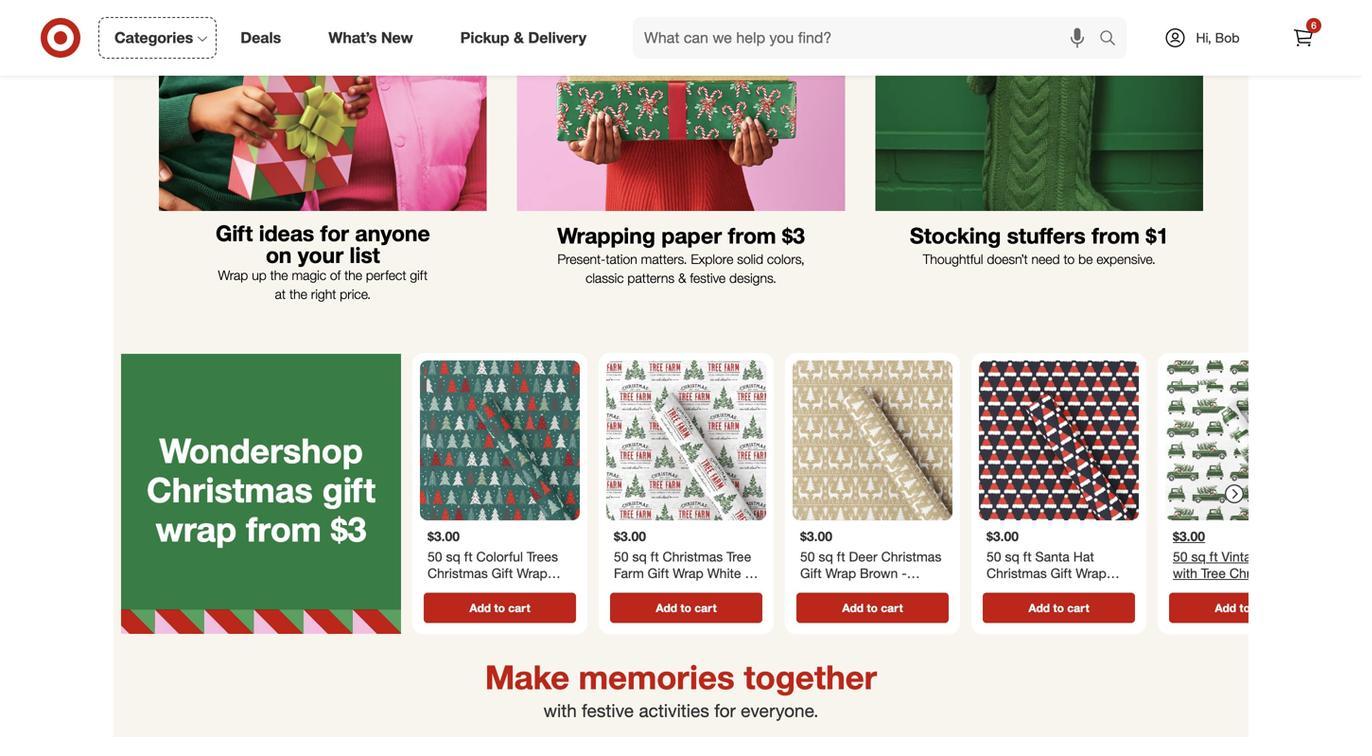 Task type: vqa. For each thing, say whether or not it's contained in the screenshot.
leftmost #TargetStyle
no



Task type: describe. For each thing, give the bounding box(es) containing it.
christmas inside $3.00 50 sq ft deer christmas gift wrap brown - wondershop™
[[882, 549, 942, 565]]

6
[[1312, 19, 1317, 31]]

make
[[485, 657, 570, 697]]

wondershop™ for $3.00 50 sq ft colorful trees christmas gift wrap green - wondershop™
[[477, 582, 559, 598]]

sq for santa
[[1006, 549, 1020, 565]]

to for $3.00 50 sq ft deer christmas gift wrap brown - wondershop™
[[867, 601, 878, 615]]

sq for christmas
[[633, 549, 647, 565]]

solid
[[738, 251, 764, 267]]

deals link
[[225, 17, 305, 59]]

christmas inside $3.00 50 sq ft colorful trees christmas gift wrap green - wondershop™
[[428, 565, 488, 582]]

pickup & delivery
[[461, 28, 587, 47]]

festive inside make memories together with festive activities for everyone.
[[582, 700, 634, 722]]

christmas inside $3.00 50 sq ft santa hat christmas gift wrap black - wondershop™
[[987, 565, 1048, 582]]

pickup
[[461, 28, 510, 47]]

50 sq ft santa hat christmas gift wrap black - wondershop™ image
[[980, 361, 1140, 521]]

thoughtful
[[923, 251, 984, 267]]

expensive.
[[1097, 251, 1156, 267]]

to for $3.00 50 sq ft christmas tree farm gift wrap white - wondershop™
[[681, 601, 692, 615]]

50 sq ft vintage truck with tree christmas gift wrap cream - wondershop™ image
[[1166, 361, 1326, 521]]

50 for 50 sq ft christmas tree farm gift wrap white - wondershop™
[[614, 549, 629, 565]]

cart for $3.00 50 sq ft christmas tree farm gift wrap white - wondershop™
[[695, 601, 717, 615]]

What can we help you find? suggestions appear below search field
[[633, 17, 1105, 59]]

wrapping paper from  $3 present-tation matters. explore solid colors, classic patterns & festive designs.
[[558, 223, 805, 286]]

gift inside wondershop christmas gift wrap from $3
[[323, 469, 376, 511]]

memories
[[579, 657, 735, 697]]

0 horizontal spatial the
[[270, 267, 288, 284]]

anyone
[[355, 220, 430, 247]]

what's
[[329, 28, 377, 47]]

ft for deer
[[837, 549, 846, 565]]

search
[[1091, 30, 1137, 49]]

$3.00 50 sq ft deer christmas gift wrap brown - wondershop™
[[801, 528, 942, 598]]

ideas
[[259, 220, 314, 247]]

doesn't
[[988, 251, 1028, 267]]

matters.
[[641, 251, 688, 267]]

to for $3.00 50 sq ft colorful trees christmas gift wrap green - wondershop™
[[494, 601, 505, 615]]

wondershop™ for $3.00 50 sq ft christmas tree farm gift wrap white - wondershop™
[[614, 582, 697, 598]]

classic
[[586, 270, 624, 286]]

explore
[[691, 251, 734, 267]]

50 for 50 sq ft deer christmas gift wrap brown - wondershop™
[[801, 549, 815, 565]]

$3.00 for 50 sq ft santa hat christmas gift wrap black - wondershop™
[[987, 528, 1019, 545]]

wrap inside gift ideas for anyone on your list wrap up the magic of the perfect gift at the right price.
[[218, 267, 248, 284]]

sq for deer
[[819, 549, 834, 565]]

add to cart button for -
[[797, 593, 949, 623]]

colors,
[[768, 251, 805, 267]]

right
[[311, 286, 336, 303]]

ft for santa
[[1024, 549, 1032, 565]]

add to cart button for green
[[424, 593, 576, 623]]

together
[[744, 657, 878, 697]]

50 sq ft colorful trees christmas gift wrap green - wondershop™ image
[[420, 361, 580, 521]]

paper
[[662, 223, 722, 249]]

add for black
[[1029, 601, 1051, 615]]

trees
[[527, 549, 558, 565]]

to inside stocking stuffers from $1 thoughtful doesn't need to be expensive.
[[1064, 251, 1075, 267]]

1 horizontal spatial the
[[290, 286, 308, 303]]

stocking stuffers from $1 thoughtful doesn't need to be expensive.
[[910, 223, 1169, 267]]

tree
[[727, 549, 752, 565]]

$3.00 for 50 sq ft christmas tree farm gift wrap white - wondershop™
[[614, 528, 647, 545]]

50 sq ft deer christmas gift wrap brown - wondershop™ image
[[793, 361, 953, 521]]

need
[[1032, 251, 1061, 267]]

stocking
[[910, 223, 1002, 249]]

wrap for $3.00 50 sq ft christmas tree farm gift wrap white - wondershop™
[[673, 565, 704, 582]]

wrap inside $3.00 50 sq ft deer christmas gift wrap brown - wondershop™
[[826, 565, 857, 582]]

from for $1
[[1092, 223, 1141, 249]]

stuffers
[[1008, 223, 1086, 249]]

$3.00 50 sq ft colorful trees christmas gift wrap green - wondershop™
[[428, 528, 559, 598]]

hi, bob
[[1197, 29, 1240, 46]]

black
[[987, 582, 1020, 598]]

christmas inside wondershop christmas gift wrap from $3
[[147, 469, 313, 511]]

add to cart for black
[[1029, 601, 1090, 615]]

50 sq ft christmas tree farm gift wrap white - wondershop™ image
[[607, 361, 767, 521]]

wrap
[[156, 508, 237, 550]]

tation
[[606, 251, 638, 267]]

categories link
[[98, 17, 217, 59]]

search button
[[1091, 17, 1137, 62]]

be
[[1079, 251, 1094, 267]]

$3.00 for 50 sq ft colorful trees christmas gift wrap green - wondershop™
[[428, 528, 460, 545]]

gift inside $3.00 50 sq ft deer christmas gift wrap brown - wondershop™
[[801, 565, 822, 582]]

gift for $3.00 50 sq ft christmas tree farm gift wrap white - wondershop™
[[648, 565, 670, 582]]

up
[[252, 267, 267, 284]]



Task type: locate. For each thing, give the bounding box(es) containing it.
wondershop™ inside $3.00 50 sq ft deer christmas gift wrap brown - wondershop™
[[801, 582, 883, 598]]

new
[[381, 28, 413, 47]]

from inside stocking stuffers from $1 thoughtful doesn't need to be expensive.
[[1092, 223, 1141, 249]]

sq up black
[[1006, 549, 1020, 565]]

white
[[708, 565, 742, 582]]

what's new
[[329, 28, 413, 47]]

the
[[270, 267, 288, 284], [345, 267, 363, 284], [290, 286, 308, 303]]

0 vertical spatial gift
[[410, 267, 428, 284]]

of
[[330, 267, 341, 284]]

4 50 from the left
[[987, 549, 1002, 565]]

gift
[[410, 267, 428, 284], [323, 469, 376, 511]]

wondershop™ inside $3.00 50 sq ft santa hat christmas gift wrap black - wondershop™
[[1033, 582, 1115, 598]]

$3.00 inside $3.00 50 sq ft christmas tree farm gift wrap white - wondershop™
[[614, 528, 647, 545]]

for right activities
[[715, 700, 736, 722]]

from
[[728, 223, 777, 249], [1092, 223, 1141, 249], [246, 508, 322, 550]]

ft left colorful
[[464, 549, 473, 565]]

add for white
[[656, 601, 678, 615]]

wrap left white
[[673, 565, 704, 582]]

1 vertical spatial gift
[[323, 469, 376, 511]]

wondershop™ down deer
[[801, 582, 883, 598]]

sq
[[446, 549, 461, 565], [633, 549, 647, 565], [819, 549, 834, 565], [1006, 549, 1020, 565]]

wrap left "brown"
[[826, 565, 857, 582]]

festive right with
[[582, 700, 634, 722]]

from up solid at right
[[728, 223, 777, 249]]

add
[[470, 601, 491, 615], [656, 601, 678, 615], [843, 601, 864, 615], [1029, 601, 1051, 615], [1216, 601, 1237, 615]]

wrap inside $3.00 50 sq ft colorful trees christmas gift wrap green - wondershop™
[[517, 565, 548, 582]]

wondershop™
[[477, 582, 559, 598], [614, 582, 697, 598], [801, 582, 883, 598], [1033, 582, 1115, 598]]

wondershop™ inside $3.00 50 sq ft christmas tree farm gift wrap white - wondershop™
[[614, 582, 697, 598]]

pickup & delivery link
[[445, 17, 611, 59]]

sq left deer
[[819, 549, 834, 565]]

$3 inside 'wrapping paper from  $3 present-tation matters. explore solid colors, classic patterns & festive designs.'
[[783, 223, 805, 249]]

1 horizontal spatial from
[[728, 223, 777, 249]]

hi,
[[1197, 29, 1212, 46]]

2 ft from the left
[[651, 549, 659, 565]]

50
[[428, 549, 443, 565], [614, 549, 629, 565], [801, 549, 815, 565], [987, 549, 1002, 565]]

1 cart from the left
[[509, 601, 531, 615]]

wondershop™ down hat
[[1033, 582, 1115, 598]]

ft inside $3.00 50 sq ft christmas tree farm gift wrap white - wondershop™
[[651, 549, 659, 565]]

1 horizontal spatial for
[[715, 700, 736, 722]]

1 horizontal spatial &
[[679, 270, 687, 286]]

ft left deer
[[837, 549, 846, 565]]

1 wondershop™ from the left
[[477, 582, 559, 598]]

- right black
[[1024, 582, 1029, 598]]

$3.00 inside $3.00 50 sq ft colorful trees christmas gift wrap green - wondershop™
[[428, 528, 460, 545]]

- inside $3.00 50 sq ft santa hat christmas gift wrap black - wondershop™
[[1024, 582, 1029, 598]]

1 50 from the left
[[428, 549, 443, 565]]

3 cart from the left
[[881, 601, 904, 615]]

& inside 'wrapping paper from  $3 present-tation matters. explore solid colors, classic patterns & festive designs.'
[[679, 270, 687, 286]]

wrap for $3.00 50 sq ft santa hat christmas gift wrap black - wondershop™
[[1076, 565, 1107, 582]]

from down wondershop
[[246, 508, 322, 550]]

ft for colorful
[[464, 549, 473, 565]]

present-
[[558, 251, 606, 267]]

$3.00
[[428, 528, 460, 545], [614, 528, 647, 545], [801, 528, 833, 545], [987, 528, 1019, 545], [1174, 528, 1206, 545]]

add to cart for -
[[843, 601, 904, 615]]

2 $3.00 from the left
[[614, 528, 647, 545]]

everyone.
[[741, 700, 819, 722]]

wrap for $3.00 50 sq ft colorful trees christmas gift wrap green - wondershop™
[[517, 565, 548, 582]]

activities
[[639, 700, 710, 722]]

1 sq from the left
[[446, 549, 461, 565]]

gift ideas for anyone on your list wrap up the magic of the perfect gift at the right price.
[[216, 220, 430, 303]]

ft inside $3.00 50 sq ft santa hat christmas gift wrap black - wondershop™
[[1024, 549, 1032, 565]]

$3
[[783, 223, 805, 249], [331, 508, 367, 550]]

brown
[[860, 565, 899, 582]]

wondershop™ down colorful
[[477, 582, 559, 598]]

3 add from the left
[[843, 601, 864, 615]]

sq for colorful
[[446, 549, 461, 565]]

4 cart from the left
[[1068, 601, 1090, 615]]

ft inside $3.00 50 sq ft deer christmas gift wrap brown - wondershop™
[[837, 549, 846, 565]]

add to cart button for white
[[610, 593, 763, 623]]

wrapping
[[558, 223, 656, 249]]

- for 50 sq ft colorful trees christmas gift wrap green - wondershop™
[[468, 582, 473, 598]]

wondershop™ left white
[[614, 582, 697, 598]]

0 horizontal spatial &
[[514, 28, 524, 47]]

ft for christmas
[[651, 549, 659, 565]]

5 cart from the left
[[1254, 601, 1277, 615]]

& right pickup
[[514, 28, 524, 47]]

wondershop
[[159, 430, 363, 472]]

50 for 50 sq ft santa hat christmas gift wrap black - wondershop™
[[987, 549, 1002, 565]]

add to cart
[[470, 601, 531, 615], [656, 601, 717, 615], [843, 601, 904, 615], [1029, 601, 1090, 615], [1216, 601, 1277, 615]]

50 inside $3.00 50 sq ft christmas tree farm gift wrap white - wondershop™
[[614, 549, 629, 565]]

the up at
[[270, 267, 288, 284]]

1 $3.00 from the left
[[428, 528, 460, 545]]

wrap inside $3.00 50 sq ft christmas tree farm gift wrap white - wondershop™
[[673, 565, 704, 582]]

santa
[[1036, 549, 1070, 565]]

hat
[[1074, 549, 1095, 565]]

3 add to cart button from the left
[[797, 593, 949, 623]]

wondershop christmas gift wrap from $3
[[147, 430, 376, 550]]

add to cart button for black
[[983, 593, 1136, 623]]

add to cart button
[[424, 593, 576, 623], [610, 593, 763, 623], [797, 593, 949, 623], [983, 593, 1136, 623], [1170, 593, 1322, 623]]

list
[[350, 242, 380, 268]]

1 add to cart from the left
[[470, 601, 531, 615]]

5 add to cart button from the left
[[1170, 593, 1322, 623]]

$3 inside wondershop christmas gift wrap from $3
[[331, 508, 367, 550]]

bob
[[1216, 29, 1240, 46]]

$3.00 for 50 sq ft deer christmas gift wrap brown - wondershop™
[[801, 528, 833, 545]]

christmas inside $3.00 50 sq ft christmas tree farm gift wrap white - wondershop™
[[663, 549, 723, 565]]

the right of
[[345, 267, 363, 284]]

50 up black
[[987, 549, 1002, 565]]

50 left deer
[[801, 549, 815, 565]]

make memories together with festive activities for everyone.
[[485, 657, 878, 722]]

$3.00 50 sq ft christmas tree farm gift wrap white - wondershop™
[[614, 528, 752, 598]]

50 up green
[[428, 549, 443, 565]]

ft inside $3.00 50 sq ft colorful trees christmas gift wrap green - wondershop™
[[464, 549, 473, 565]]

5 add to cart from the left
[[1216, 601, 1277, 615]]

4 sq from the left
[[1006, 549, 1020, 565]]

your
[[298, 242, 344, 268]]

sq inside $3.00 50 sq ft colorful trees christmas gift wrap green - wondershop™
[[446, 549, 461, 565]]

0 horizontal spatial $3
[[331, 508, 367, 550]]

50 inside $3.00 50 sq ft deer christmas gift wrap brown - wondershop™
[[801, 549, 815, 565]]

- inside $3.00 50 sq ft christmas tree farm gift wrap white - wondershop™
[[745, 565, 751, 582]]

for left list
[[321, 220, 349, 247]]

$1
[[1147, 223, 1169, 249]]

from inside wondershop christmas gift wrap from $3
[[246, 508, 322, 550]]

2 horizontal spatial the
[[345, 267, 363, 284]]

wrap right santa
[[1076, 565, 1107, 582]]

designs.
[[730, 270, 777, 286]]

- inside $3.00 50 sq ft deer christmas gift wrap brown - wondershop™
[[902, 565, 907, 582]]

price.
[[340, 286, 371, 303]]

3 sq from the left
[[819, 549, 834, 565]]

wrap left up
[[218, 267, 248, 284]]

gift inside gift ideas for anyone on your list wrap up the magic of the perfect gift at the right price.
[[216, 220, 253, 247]]

gift inside $3.00 50 sq ft santa hat christmas gift wrap black - wondershop™
[[1051, 565, 1073, 582]]

sq inside $3.00 50 sq ft christmas tree farm gift wrap white - wondershop™
[[633, 549, 647, 565]]

sq inside $3.00 50 sq ft deer christmas gift wrap brown - wondershop™
[[819, 549, 834, 565]]

1 horizontal spatial $3
[[783, 223, 805, 249]]

patterns
[[628, 270, 675, 286]]

&
[[514, 28, 524, 47], [679, 270, 687, 286]]

add to cart for white
[[656, 601, 717, 615]]

$3.00 inside $3.00 50 sq ft deer christmas gift wrap brown - wondershop™
[[801, 528, 833, 545]]

what's new link
[[313, 17, 437, 59]]

christmas
[[147, 469, 313, 511], [663, 549, 723, 565], [882, 549, 942, 565], [428, 565, 488, 582], [987, 565, 1048, 582]]

- right "brown"
[[902, 565, 907, 582]]

on
[[266, 242, 292, 268]]

50 inside $3.00 50 sq ft colorful trees christmas gift wrap green - wondershop™
[[428, 549, 443, 565]]

50 for 50 sq ft colorful trees christmas gift wrap green - wondershop™
[[428, 549, 443, 565]]

add for green
[[470, 601, 491, 615]]

from for $3
[[728, 223, 777, 249]]

sq left white
[[633, 549, 647, 565]]

gift up up
[[216, 220, 253, 247]]

green
[[428, 582, 464, 598]]

perfect
[[366, 267, 406, 284]]

colorful
[[477, 549, 523, 565]]

ft left santa
[[1024, 549, 1032, 565]]

$3.00 link
[[1166, 361, 1326, 589]]

wrap
[[218, 267, 248, 284], [517, 565, 548, 582], [673, 565, 704, 582], [826, 565, 857, 582], [1076, 565, 1107, 582]]

4 add from the left
[[1029, 601, 1051, 615]]

$3.00 50 sq ft santa hat christmas gift wrap black - wondershop™
[[987, 528, 1115, 598]]

for inside make memories together with festive activities for everyone.
[[715, 700, 736, 722]]

for
[[321, 220, 349, 247], [715, 700, 736, 722]]

2 sq from the left
[[633, 549, 647, 565]]

0 vertical spatial $3
[[783, 223, 805, 249]]

gift inside $3.00 50 sq ft christmas tree farm gift wrap white - wondershop™
[[648, 565, 670, 582]]

- inside $3.00 50 sq ft colorful trees christmas gift wrap green - wondershop™
[[468, 582, 473, 598]]

- right green
[[468, 582, 473, 598]]

1 horizontal spatial gift
[[410, 267, 428, 284]]

ft
[[464, 549, 473, 565], [651, 549, 659, 565], [837, 549, 846, 565], [1024, 549, 1032, 565]]

gift inside $3.00 50 sq ft colorful trees christmas gift wrap green - wondershop™
[[492, 565, 513, 582]]

gift
[[216, 220, 253, 247], [492, 565, 513, 582], [648, 565, 670, 582], [801, 565, 822, 582], [1051, 565, 1073, 582]]

3 wondershop™ from the left
[[801, 582, 883, 598]]

gift left deer
[[801, 565, 822, 582]]

at
[[275, 286, 286, 303]]

3 50 from the left
[[801, 549, 815, 565]]

the right at
[[290, 286, 308, 303]]

gift left hat
[[1051, 565, 1073, 582]]

magic
[[292, 267, 327, 284]]

2 horizontal spatial from
[[1092, 223, 1141, 249]]

farm
[[614, 565, 644, 582]]

1 vertical spatial for
[[715, 700, 736, 722]]

cart
[[509, 601, 531, 615], [695, 601, 717, 615], [881, 601, 904, 615], [1068, 601, 1090, 615], [1254, 601, 1277, 615]]

gift right farm
[[648, 565, 670, 582]]

4 add to cart from the left
[[1029, 601, 1090, 615]]

to for $3.00 50 sq ft santa hat christmas gift wrap black - wondershop™
[[1054, 601, 1065, 615]]

4 ft from the left
[[1024, 549, 1032, 565]]

2 50 from the left
[[614, 549, 629, 565]]

deer
[[850, 549, 878, 565]]

0 horizontal spatial for
[[321, 220, 349, 247]]

3 ft from the left
[[837, 549, 846, 565]]

4 wondershop™ from the left
[[1033, 582, 1115, 598]]

1 horizontal spatial festive
[[690, 270, 726, 286]]

2 add to cart from the left
[[656, 601, 717, 615]]

for inside gift ideas for anyone on your list wrap up the magic of the perfect gift at the right price.
[[321, 220, 349, 247]]

1 add to cart button from the left
[[424, 593, 576, 623]]

sq inside $3.00 50 sq ft santa hat christmas gift wrap black - wondershop™
[[1006, 549, 1020, 565]]

categories
[[115, 28, 193, 47]]

add for -
[[843, 601, 864, 615]]

1 ft from the left
[[464, 549, 473, 565]]

wrap inside $3.00 50 sq ft santa hat christmas gift wrap black - wondershop™
[[1076, 565, 1107, 582]]

0 vertical spatial &
[[514, 28, 524, 47]]

1 add from the left
[[470, 601, 491, 615]]

sq up green
[[446, 549, 461, 565]]

50 inside $3.00 50 sq ft santa hat christmas gift wrap black - wondershop™
[[987, 549, 1002, 565]]

0 vertical spatial festive
[[690, 270, 726, 286]]

wrap right green
[[517, 565, 548, 582]]

cart for $3.00 50 sq ft deer christmas gift wrap brown - wondershop™
[[881, 601, 904, 615]]

carousel region
[[114, 346, 1334, 642]]

from inside 'wrapping paper from  $3 present-tation matters. explore solid colors, classic patterns & festive designs.'
[[728, 223, 777, 249]]

0 vertical spatial for
[[321, 220, 349, 247]]

- right white
[[745, 565, 751, 582]]

2 add from the left
[[656, 601, 678, 615]]

4 $3.00 from the left
[[987, 528, 1019, 545]]

1 vertical spatial festive
[[582, 700, 634, 722]]

5 $3.00 from the left
[[1174, 528, 1206, 545]]

cart for $3.00 50 sq ft colorful trees christmas gift wrap green - wondershop™
[[509, 601, 531, 615]]

gift inside gift ideas for anyone on your list wrap up the magic of the perfect gift at the right price.
[[410, 267, 428, 284]]

delivery
[[529, 28, 587, 47]]

0 horizontal spatial gift
[[323, 469, 376, 511]]

to
[[1064, 251, 1075, 267], [494, 601, 505, 615], [681, 601, 692, 615], [867, 601, 878, 615], [1054, 601, 1065, 615], [1240, 601, 1251, 615]]

gift for $3.00 50 sq ft santa hat christmas gift wrap black - wondershop™
[[1051, 565, 1073, 582]]

- for 50 sq ft christmas tree farm gift wrap white - wondershop™
[[745, 565, 751, 582]]

festive inside 'wrapping paper from  $3 present-tation matters. explore solid colors, classic patterns & festive designs.'
[[690, 270, 726, 286]]

6 link
[[1283, 17, 1325, 59]]

2 cart from the left
[[695, 601, 717, 615]]

gift for $3.00 50 sq ft colorful trees christmas gift wrap green - wondershop™
[[492, 565, 513, 582]]

add to cart for green
[[470, 601, 531, 615]]

& down matters. at the top
[[679, 270, 687, 286]]

wondershop™ inside $3.00 50 sq ft colorful trees christmas gift wrap green - wondershop™
[[477, 582, 559, 598]]

2 add to cart button from the left
[[610, 593, 763, 623]]

festive
[[690, 270, 726, 286], [582, 700, 634, 722]]

0 horizontal spatial from
[[246, 508, 322, 550]]

from up expensive.
[[1092, 223, 1141, 249]]

5 add from the left
[[1216, 601, 1237, 615]]

festive down explore
[[690, 270, 726, 286]]

1 vertical spatial &
[[679, 270, 687, 286]]

wondershop™ for $3.00 50 sq ft santa hat christmas gift wrap black - wondershop™
[[1033, 582, 1115, 598]]

3 $3.00 from the left
[[801, 528, 833, 545]]

1 vertical spatial $3
[[331, 508, 367, 550]]

$3.00 inside $3.00 50 sq ft santa hat christmas gift wrap black - wondershop™
[[987, 528, 1019, 545]]

2 wondershop™ from the left
[[614, 582, 697, 598]]

with
[[544, 700, 577, 722]]

4 add to cart button from the left
[[983, 593, 1136, 623]]

-
[[745, 565, 751, 582], [902, 565, 907, 582], [468, 582, 473, 598], [1024, 582, 1029, 598]]

gift left trees
[[492, 565, 513, 582]]

50 right trees
[[614, 549, 629, 565]]

deals
[[241, 28, 281, 47]]

- for 50 sq ft santa hat christmas gift wrap black - wondershop™
[[1024, 582, 1029, 598]]

ft right farm
[[651, 549, 659, 565]]

0 horizontal spatial festive
[[582, 700, 634, 722]]

cart for $3.00 50 sq ft santa hat christmas gift wrap black - wondershop™
[[1068, 601, 1090, 615]]

3 add to cart from the left
[[843, 601, 904, 615]]



